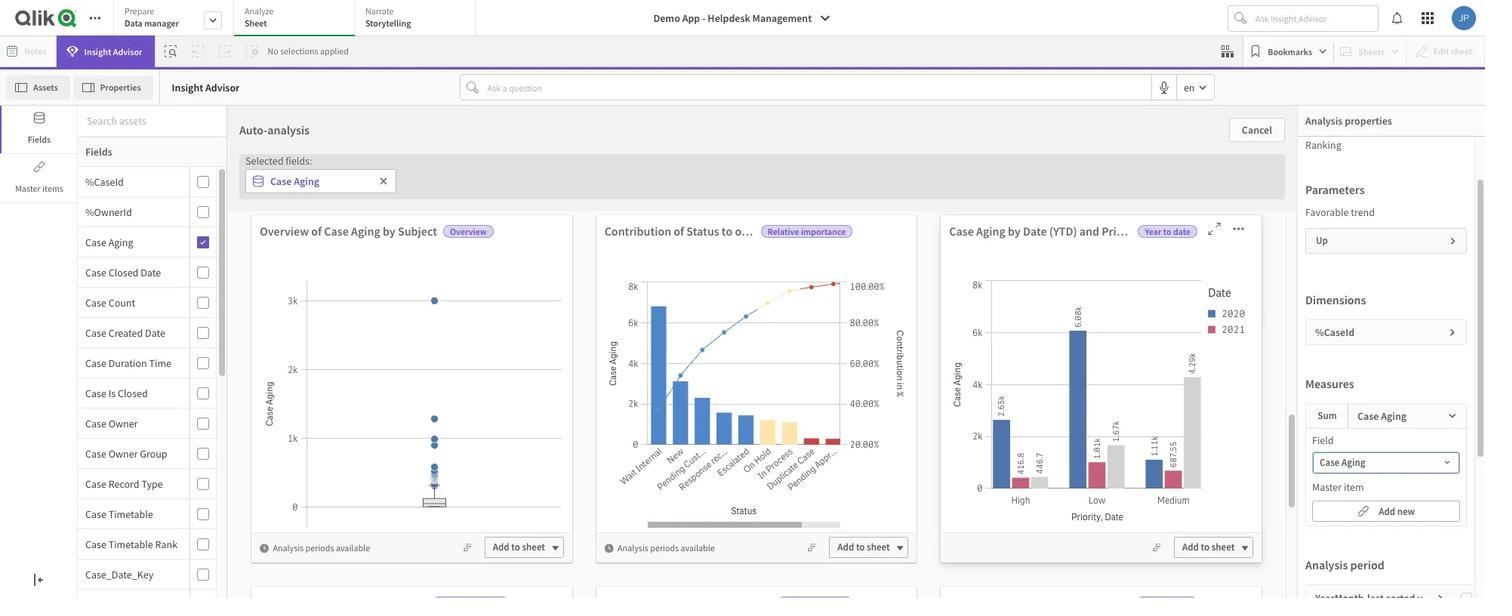 Task type: locate. For each thing, give the bounding box(es) containing it.
0 vertical spatial master
[[15, 183, 41, 194]]

0 horizontal spatial master
[[15, 183, 41, 194]]

2 sheet from the left
[[867, 541, 890, 554]]

case inside 'menu item'
[[85, 386, 106, 400]]

open down master items
[[8, 196, 37, 212]]

small image
[[1448, 412, 1457, 421], [605, 543, 614, 552]]

add for second the add to sheet button from the right
[[838, 541, 854, 554]]

insight up "properties" button
[[84, 46, 111, 57]]

insight advisor down data
[[84, 46, 142, 57]]

2 horizontal spatial sheet
[[1212, 541, 1235, 554]]

priority inside medium priority cases 142
[[709, 104, 787, 136]]

2 horizontal spatial add to sheet
[[1182, 541, 1235, 554]]

1 vertical spatial owner
[[108, 447, 138, 460]]

1 sheet from the left
[[522, 541, 545, 554]]

duration
[[89, 196, 137, 212], [108, 356, 147, 370]]

tab list
[[113, 0, 481, 38]]

timetable for case timetable rank
[[108, 537, 153, 551]]

0 vertical spatial %caseid
[[85, 175, 124, 188]]

case owner group menu item
[[78, 439, 216, 469]]

app
[[682, 11, 700, 25]]

open
[[244, 212, 269, 227]]

overview right "subject"
[[450, 226, 487, 237]]

cancel button
[[1229, 118, 1285, 142]]

1 vertical spatial timetable
[[108, 537, 153, 551]]

trend
[[1351, 205, 1375, 219]]

2 available from the left
[[681, 542, 715, 553]]

%caseid
[[85, 175, 124, 188], [1315, 325, 1355, 339]]

sheet
[[522, 541, 545, 554], [867, 541, 890, 554], [1212, 541, 1235, 554]]

storytelling
[[365, 17, 411, 29]]

case is closed
[[85, 386, 148, 400]]

is
[[108, 386, 116, 400]]

142
[[701, 136, 773, 189]]

1 horizontal spatial master
[[1312, 480, 1342, 494]]

insight
[[84, 46, 111, 57], [172, 80, 203, 94]]

item
[[1344, 480, 1364, 494]]

case for case timetable rank "button"
[[85, 537, 106, 551]]

auto-
[[239, 122, 268, 137]]

cases inside open cases vs duration * bubble size represents number of high priority open cases
[[39, 196, 72, 212]]

properties
[[100, 81, 141, 92]]

aging up case closed date
[[108, 235, 133, 249]]

1 horizontal spatial available
[[681, 542, 715, 553]]

1 horizontal spatial of
[[311, 224, 322, 239]]

timetable inside case timetable rank menu item
[[108, 537, 153, 551]]

demo app - helpdesk management
[[654, 11, 812, 25]]

0 horizontal spatial advisor
[[113, 46, 142, 57]]

%caseid down the 'dimensions' on the right
[[1315, 325, 1355, 339]]

date left "(ytd)"
[[1023, 224, 1047, 239]]

203
[[1189, 136, 1262, 189]]

open left &
[[8, 472, 37, 488]]

1 available from the left
[[336, 542, 370, 553]]

owner up case owner group
[[108, 416, 138, 430]]

0 vertical spatial insight advisor
[[84, 46, 142, 57]]

dimensions
[[1306, 292, 1366, 307]]

to inside case aging by date (ytd) and priority year to date
[[1163, 226, 1172, 237]]

count
[[108, 296, 135, 309]]

priority inside high priority cases 72
[[202, 104, 280, 136]]

1 horizontal spatial add to sheet
[[838, 541, 890, 554]]

1 horizontal spatial add to sheet button
[[829, 537, 909, 558]]

0 horizontal spatial available
[[336, 542, 370, 553]]

prepare data manager
[[125, 5, 179, 29]]

menu containing %caseid
[[78, 167, 227, 598]]

case timetable rank menu item
[[78, 529, 216, 560]]

small image inside up "button"
[[1449, 232, 1458, 250]]

case record type button
[[78, 477, 187, 490]]

0 horizontal spatial of
[[169, 212, 179, 227]]

1 horizontal spatial insight
[[172, 80, 203, 94]]

0 vertical spatial insight
[[84, 46, 111, 57]]

advisor down data
[[113, 46, 142, 57]]

priority for 203
[[1178, 104, 1256, 136]]

parameters
[[1306, 182, 1365, 197]]

priority inside low priority cases 203
[[1178, 104, 1256, 136]]

%caseid up %ownerid
[[85, 175, 124, 188]]

analysis periods available
[[273, 542, 370, 553], [618, 542, 715, 553]]

case is closed button
[[78, 386, 187, 400]]

0 horizontal spatial insight
[[84, 46, 111, 57]]

0 vertical spatial timetable
[[108, 507, 153, 521]]

case inside button
[[1320, 456, 1340, 469]]

1 horizontal spatial small image
[[1448, 412, 1457, 421]]

timetable for case timetable
[[108, 507, 153, 521]]

case aging up 'master item'
[[1320, 456, 1366, 469]]

arrow down image
[[1441, 454, 1454, 472]]

overall
[[735, 224, 771, 239]]

2 analysis periods available from the left
[[618, 542, 715, 553]]

more image
[[1227, 221, 1251, 236]]

1 horizontal spatial sheet
[[867, 541, 890, 554]]

case for case owner group button
[[85, 447, 106, 460]]

data
[[125, 17, 143, 29]]

master left item at the right bottom of page
[[1312, 480, 1342, 494]]

high
[[147, 104, 197, 136]]

0 horizontal spatial insight advisor
[[84, 46, 142, 57]]

1 vertical spatial small image
[[605, 543, 614, 552]]

case duration time
[[85, 356, 171, 370]]

closed right is at the left bottom
[[118, 386, 148, 400]]

(ytd)
[[1049, 224, 1077, 239]]

add to sheet
[[493, 541, 545, 554], [838, 541, 890, 554], [1182, 541, 1235, 554]]

type right record
[[141, 477, 163, 490]]

1 vertical spatial type
[[141, 477, 163, 490]]

2 owner from the top
[[108, 447, 138, 460]]

1 vertical spatial advisor
[[205, 80, 240, 94]]

0 vertical spatial duration
[[89, 196, 137, 212]]

2 horizontal spatial by
[[1008, 224, 1021, 239]]

2 periods from the left
[[650, 542, 679, 553]]

0 horizontal spatial case aging button
[[78, 235, 187, 249]]

insight up 'high'
[[172, 80, 203, 94]]

overview of case aging by subject
[[260, 224, 437, 239]]

cases up ranking
[[1261, 104, 1324, 136]]

cases inside high priority cases 72
[[285, 104, 349, 136]]

bookmarks
[[1268, 46, 1312, 57]]

case owner group
[[85, 447, 167, 460]]

case aging
[[270, 174, 319, 188], [85, 235, 133, 249], [1358, 409, 1407, 423], [1320, 456, 1366, 469]]

resolved
[[50, 472, 100, 488]]

menu
[[78, 167, 227, 598]]

overview for overview
[[450, 226, 487, 237]]

open inside open cases vs duration * bubble size represents number of high priority open cases
[[8, 196, 37, 212]]

timetable up case_date_key button
[[108, 537, 153, 551]]

1 horizontal spatial by
[[686, 196, 698, 212]]

insight advisor inside dropdown button
[[84, 46, 142, 57]]

1 vertical spatial insight advisor
[[172, 80, 240, 94]]

tab list containing prepare
[[113, 0, 481, 38]]

case closed date
[[85, 265, 161, 279]]

favorable
[[1306, 205, 1349, 219]]

cases down "items"
[[39, 196, 72, 212]]

of
[[169, 212, 179, 227], [311, 224, 322, 239], [674, 224, 684, 239]]

periods
[[306, 542, 334, 553], [650, 542, 679, 553]]

of for contribution
[[674, 224, 684, 239]]

case aging button down 'number'
[[78, 235, 187, 249]]

type up overall
[[745, 196, 770, 212]]

1 vertical spatial duration
[[108, 356, 147, 370]]

owner up record
[[108, 447, 138, 460]]

1 vertical spatial date
[[141, 265, 161, 279]]

1 horizontal spatial insight advisor
[[172, 80, 240, 94]]

open up contribution
[[619, 196, 648, 212]]

add
[[1379, 505, 1395, 518], [493, 541, 509, 554], [838, 541, 854, 554], [1182, 541, 1199, 554]]

case timetable button
[[78, 507, 187, 521]]

2 vertical spatial date
[[145, 326, 165, 339]]

0 horizontal spatial periods
[[306, 542, 334, 553]]

of right the cases
[[311, 224, 322, 239]]

small image
[[1449, 232, 1458, 250], [1448, 328, 1457, 337], [260, 543, 269, 552], [1436, 593, 1445, 598]]

2 horizontal spatial of
[[674, 224, 684, 239]]

case inside "menu item"
[[85, 235, 106, 249]]

case for case closed date button
[[85, 265, 106, 279]]

low
[[1127, 104, 1173, 136]]

overview
[[260, 224, 309, 239], [450, 226, 487, 237]]

case aging button up item at the right bottom of page
[[1313, 452, 1460, 473]]

1 horizontal spatial advisor
[[205, 80, 240, 94]]

advisor up auto-
[[205, 80, 240, 94]]

case
[[270, 174, 292, 188], [324, 224, 349, 239], [773, 224, 797, 239], [949, 224, 974, 239], [85, 235, 106, 249], [85, 265, 106, 279], [85, 296, 106, 309], [85, 326, 106, 339], [85, 356, 106, 370], [85, 386, 106, 400], [1358, 409, 1379, 423], [85, 416, 106, 430], [85, 447, 106, 460], [1320, 456, 1340, 469], [85, 477, 106, 490], [85, 507, 106, 521], [85, 537, 106, 551]]

high
[[181, 212, 203, 227]]

en button
[[1177, 75, 1214, 100]]

%caseid inside menu item
[[85, 175, 124, 188]]

0 horizontal spatial add to sheet button
[[485, 537, 564, 558]]

timetable inside case timetable menu item
[[108, 507, 153, 521]]

1 periods from the left
[[306, 542, 334, 553]]

new
[[1397, 505, 1415, 518]]

cases up fields: at the left top
[[285, 104, 349, 136]]

link image
[[1357, 502, 1369, 520]]

up
[[1316, 234, 1328, 247]]

by up status
[[686, 196, 698, 212]]

duration down %caseid button
[[89, 196, 137, 212]]

2 add to sheet from the left
[[838, 541, 890, 554]]

bubble
[[15, 212, 50, 227]]

2 master items button from the left
[[2, 155, 77, 202]]

3 sheet from the left
[[1212, 541, 1235, 554]]

0 vertical spatial owner
[[108, 416, 138, 430]]

date down case aging "menu item"
[[141, 265, 161, 279]]

priority for 142
[[709, 104, 787, 136]]

0 horizontal spatial analysis periods available
[[273, 542, 370, 553]]

master
[[15, 183, 41, 194], [1312, 480, 1342, 494]]

aging right the sum button
[[1381, 409, 1407, 423]]

importance
[[801, 226, 846, 237]]

periods for second the add to sheet button from the right
[[650, 542, 679, 553]]

menu inside application
[[78, 167, 227, 598]]

1 vertical spatial master
[[1312, 480, 1342, 494]]

priority for 72
[[202, 104, 280, 136]]

fields up %caseid button
[[85, 145, 112, 159]]

duration down created
[[108, 356, 147, 370]]

case record type menu item
[[78, 469, 216, 499]]

1 vertical spatial %caseid
[[1315, 325, 1355, 339]]

master for master item
[[1312, 480, 1342, 494]]

case_date_key
[[85, 567, 154, 581]]

0 vertical spatial time
[[149, 356, 171, 370]]

created
[[108, 326, 143, 339]]

of left status
[[674, 224, 684, 239]]

0 vertical spatial case aging button
[[78, 235, 187, 249]]

group
[[140, 447, 167, 460]]

demo
[[654, 11, 680, 25]]

of left the high
[[169, 212, 179, 227]]

application
[[0, 0, 1485, 598]]

0 horizontal spatial overview
[[260, 224, 309, 239]]

by for open
[[686, 196, 698, 212]]

and
[[1080, 224, 1099, 239]]

0 horizontal spatial type
[[141, 477, 163, 490]]

0 horizontal spatial add to sheet
[[493, 541, 545, 554]]

master inside button
[[15, 183, 41, 194]]

sheet for second the add to sheet button from the right
[[867, 541, 890, 554]]

overview right priority
[[260, 224, 309, 239]]

2 add to sheet button from the left
[[829, 537, 909, 558]]

smart search image
[[165, 45, 177, 57]]

date for case created date
[[145, 326, 165, 339]]

by left "subject"
[[383, 224, 395, 239]]

case timetable menu item
[[78, 499, 216, 529]]

insight advisor
[[84, 46, 142, 57], [172, 80, 240, 94]]

advisor inside dropdown button
[[113, 46, 142, 57]]

analysis period
[[1306, 557, 1385, 572]]

case timetable rank
[[85, 537, 178, 551]]

0 vertical spatial advisor
[[113, 46, 142, 57]]

0 horizontal spatial sheet
[[522, 541, 545, 554]]

fields
[[28, 134, 51, 145], [85, 145, 112, 159]]

1 horizontal spatial analysis periods available
[[618, 542, 715, 553]]

&
[[39, 472, 48, 488]]

1 horizontal spatial %caseid
[[1315, 325, 1355, 339]]

1 timetable from the top
[[108, 507, 153, 521]]

cases down ask a question text field
[[792, 104, 856, 136]]

rank
[[155, 537, 178, 551]]

available for second the add to sheet button from the right
[[681, 542, 715, 553]]

size
[[52, 212, 71, 227]]

master left "items"
[[15, 183, 41, 194]]

master item
[[1312, 480, 1364, 494]]

case aging down represents
[[85, 235, 133, 249]]

analysis
[[1306, 114, 1343, 128], [273, 542, 304, 553], [618, 542, 649, 553], [1306, 557, 1348, 572]]

deselect field image
[[379, 177, 388, 186]]

0 vertical spatial type
[[745, 196, 770, 212]]

1 vertical spatial insight
[[172, 80, 203, 94]]

owner for case owner group
[[108, 447, 138, 460]]

insight inside dropdown button
[[84, 46, 111, 57]]

1 vertical spatial case aging button
[[1313, 452, 1460, 473]]

by left "(ytd)"
[[1008, 224, 1021, 239]]

closed inside menu item
[[108, 265, 138, 279]]

2 timetable from the top
[[108, 537, 153, 551]]

case aging inside case aging "menu item"
[[85, 235, 133, 249]]

0 horizontal spatial by
[[383, 224, 395, 239]]

1 vertical spatial closed
[[118, 386, 148, 400]]

low priority cases 203
[[1127, 104, 1324, 189]]

open cases vs duration * bubble size represents number of high priority open cases
[[8, 196, 300, 227]]

fields:
[[286, 154, 312, 168]]

by for case
[[1008, 224, 1021, 239]]

insight advisor up 'high'
[[172, 80, 240, 94]]

%ownerid menu item
[[78, 197, 216, 227]]

duration inside case duration time menu item
[[108, 356, 147, 370]]

3 add to sheet from the left
[[1182, 541, 1235, 554]]

aging up item at the right bottom of page
[[1342, 456, 1366, 469]]

available
[[336, 542, 370, 553], [681, 542, 715, 553]]

priority
[[205, 212, 242, 227]]

timetable
[[108, 507, 153, 521], [108, 537, 153, 551]]

time down case created date menu item
[[149, 356, 171, 370]]

contribution of status to overall case aging
[[605, 224, 829, 239]]

fields up master items
[[28, 134, 51, 145]]

1 horizontal spatial periods
[[650, 542, 679, 553]]

,
[[1101, 511, 1105, 523]]

timetable up case timetable rank
[[108, 507, 153, 521]]

0 vertical spatial date
[[1023, 224, 1047, 239]]

0 horizontal spatial small image
[[605, 543, 614, 552]]

case for case created date 'button'
[[85, 326, 106, 339]]

1 add to sheet from the left
[[493, 541, 545, 554]]

1 analysis periods available from the left
[[273, 542, 370, 553]]

date right created
[[145, 326, 165, 339]]

date
[[1023, 224, 1047, 239], [141, 265, 161, 279], [145, 326, 165, 339]]

time right over
[[166, 472, 193, 488]]

0 horizontal spatial %caseid
[[85, 175, 124, 188]]

analysis periods available for 3rd the add to sheet button from the right
[[273, 542, 370, 553]]

closed up count at the left of page
[[108, 265, 138, 279]]

1 horizontal spatial overview
[[450, 226, 487, 237]]

advisor
[[113, 46, 142, 57], [205, 80, 240, 94]]

0 vertical spatial closed
[[108, 265, 138, 279]]

1 owner from the top
[[108, 416, 138, 430]]

2 horizontal spatial add to sheet button
[[1174, 537, 1253, 558]]

to
[[722, 224, 733, 239], [1163, 226, 1172, 237], [511, 541, 520, 554], [856, 541, 865, 554], [1201, 541, 1210, 554]]

%ownerid
[[85, 205, 132, 219]]

james peterson image
[[1452, 6, 1476, 30]]



Task type: describe. For each thing, give the bounding box(es) containing it.
case closed date menu item
[[78, 257, 216, 288]]

date
[[1173, 226, 1191, 237]]

time inside menu item
[[149, 356, 171, 370]]

up button
[[1306, 229, 1466, 253]]

aging inside button
[[1342, 456, 1366, 469]]

%caseid menu item
[[78, 167, 216, 197]]

case created date menu item
[[78, 318, 216, 348]]

%ownerid button
[[78, 205, 187, 219]]

periods for 3rd the add to sheet button from the right
[[306, 542, 334, 553]]

case for the rightmost the case aging button
[[1320, 456, 1340, 469]]

selected
[[245, 154, 283, 168]]

analysis
[[267, 122, 310, 137]]

subject
[[398, 224, 437, 239]]

properties button
[[73, 75, 153, 99]]

add for 1st the add to sheet button from the right
[[1182, 541, 1199, 554]]

case for case count button
[[85, 296, 106, 309]]

date for case closed date
[[141, 265, 161, 279]]

analyze sheet
[[245, 5, 274, 29]]

cases
[[271, 212, 300, 227]]

available for 3rd the add to sheet button from the right
[[336, 542, 370, 553]]

case for case timetable button
[[85, 507, 106, 521]]

en
[[1184, 80, 1195, 94]]

favorable trend
[[1306, 205, 1375, 219]]

case duration time button
[[78, 356, 187, 370]]

case count button
[[78, 296, 187, 309]]

case created date
[[85, 326, 165, 339]]

-
[[702, 11, 706, 25]]

3 add to sheet button from the left
[[1174, 537, 1253, 558]]

case aging menu item
[[78, 227, 216, 257]]

master for master items
[[15, 183, 41, 194]]

1 add to sheet button from the left
[[485, 537, 564, 558]]

72
[[224, 136, 272, 189]]

case count menu item
[[78, 288, 216, 318]]

1 vertical spatial time
[[166, 472, 193, 488]]

manager
[[144, 17, 179, 29]]

case aging button inside case aging "menu item"
[[78, 235, 187, 249]]

case aging right the sum button
[[1358, 409, 1407, 423]]

case closed date button
[[78, 265, 187, 279]]

master items
[[15, 183, 63, 194]]

open for open cases vs duration * bubble size represents number of high priority open cases
[[8, 196, 37, 212]]

represents
[[73, 212, 126, 227]]

open for open & resolved cases over time
[[8, 472, 37, 488]]

case owner button
[[78, 416, 187, 430]]

no
[[268, 45, 278, 57]]

case timetable
[[85, 507, 153, 521]]

case aging down fields: at the left top
[[270, 174, 319, 188]]

Ask a question text field
[[484, 75, 1151, 99]]

relative importance
[[768, 226, 846, 237]]

open for open cases by priority type
[[619, 196, 648, 212]]

of for overview
[[311, 224, 322, 239]]

contribution
[[605, 224, 671, 239]]

Search assets text field
[[78, 107, 227, 134]]

1 master items button from the left
[[0, 155, 77, 202]]

case timetable rank button
[[78, 537, 187, 551]]

case for case duration time button
[[85, 356, 106, 370]]

of inside open cases vs duration * bubble size represents number of high priority open cases
[[169, 212, 179, 227]]

selected fields:
[[245, 154, 312, 168]]

case owner menu item
[[78, 408, 216, 439]]

case_date_key button
[[78, 567, 187, 581]]

case for the case aging button inside case aging "menu item"
[[85, 235, 106, 249]]

overview for overview of case aging by subject
[[260, 224, 309, 239]]

add new
[[1379, 505, 1415, 518]]

case count
[[85, 296, 135, 309]]

add for 3rd the add to sheet button from the right
[[493, 541, 509, 554]]

aging right relative
[[800, 224, 829, 239]]

owner for case owner
[[108, 416, 138, 430]]

add to sheet for second the add to sheet button from the right
[[838, 541, 890, 554]]

medium priority cases 142
[[618, 104, 856, 189]]

selections tool image
[[1222, 45, 1234, 57]]

no selections applied
[[268, 45, 349, 57]]

over
[[137, 472, 164, 488]]

sheet for 3rd the add to sheet button from the right
[[522, 541, 545, 554]]

0 vertical spatial small image
[[1448, 412, 1457, 421]]

tab list inside application
[[113, 0, 481, 38]]

demo app - helpdesk management button
[[644, 6, 841, 30]]

type inside menu item
[[141, 477, 163, 490]]

case created date button
[[78, 326, 187, 339]]

Ask Insight Advisor text field
[[1253, 6, 1378, 30]]

bookmarks button
[[1247, 39, 1331, 63]]

applied
[[320, 45, 349, 57]]

status
[[687, 224, 719, 239]]

sum
[[1318, 409, 1337, 422]]

case is closed menu item
[[78, 378, 216, 408]]

1 horizontal spatial fields
[[85, 145, 112, 159]]

assets button
[[6, 75, 70, 99]]

measures
[[1306, 376, 1354, 391]]

aging down fields: at the left top
[[294, 174, 319, 188]]

application containing 72
[[0, 0, 1485, 598]]

case for the case is closed button
[[85, 386, 106, 400]]

case owner
[[85, 416, 138, 430]]

vs
[[75, 196, 86, 212]]

add to sheet for 1st the add to sheet button from the right
[[1182, 541, 1235, 554]]

case aging by date (ytd) and priority year to date
[[949, 224, 1191, 239]]

*
[[8, 212, 13, 227]]

%caseid button
[[78, 175, 187, 188]]

case for the case owner button
[[85, 416, 106, 430]]

case_date_key menu item
[[78, 560, 216, 590]]

relative
[[768, 226, 799, 237]]

add to sheet for 3rd the add to sheet button from the right
[[493, 541, 545, 554]]

closed inside 'menu item'
[[118, 386, 148, 400]]

medium
[[618, 104, 704, 136]]

case record type
[[85, 477, 163, 490]]

high priority cases 72
[[147, 104, 349, 189]]

open & resolved cases over time
[[8, 472, 193, 488]]

ranking
[[1306, 138, 1342, 152]]

number
[[128, 212, 167, 227]]

case owner group button
[[78, 447, 187, 460]]

insight advisor button
[[56, 35, 155, 67]]

sum button
[[1306, 404, 1349, 428]]

selections
[[280, 45, 318, 57]]

aging left "subject"
[[351, 224, 380, 239]]

cases up contribution
[[650, 196, 683, 212]]

full screen image
[[1202, 221, 1227, 236]]

1 horizontal spatial type
[[745, 196, 770, 212]]

0 horizontal spatial fields
[[28, 134, 51, 145]]

open cases by priority type
[[619, 196, 770, 212]]

aging inside "menu item"
[[108, 235, 133, 249]]

duration inside open cases vs duration * bubble size represents number of high priority open cases
[[89, 196, 137, 212]]

1 horizontal spatial case aging button
[[1313, 452, 1460, 473]]

aging left "(ytd)"
[[976, 224, 1006, 239]]

analysis periods available for second the add to sheet button from the right
[[618, 542, 715, 553]]

field
[[1312, 433, 1334, 447]]

period
[[1351, 557, 1385, 572]]

cases down case owner group
[[102, 472, 135, 488]]

properties
[[1345, 114, 1392, 128]]

sheet for 1st the add to sheet button from the right
[[1212, 541, 1235, 554]]

case for case record type button
[[85, 477, 106, 490]]

case duration time menu item
[[78, 348, 216, 378]]

record
[[108, 477, 139, 490]]

cases inside medium priority cases 142
[[792, 104, 856, 136]]

analyze
[[245, 5, 274, 17]]

helpdesk
[[708, 11, 750, 25]]

cases inside low priority cases 203
[[1261, 104, 1324, 136]]



Task type: vqa. For each thing, say whether or not it's contained in the screenshot.
"Analytics"
no



